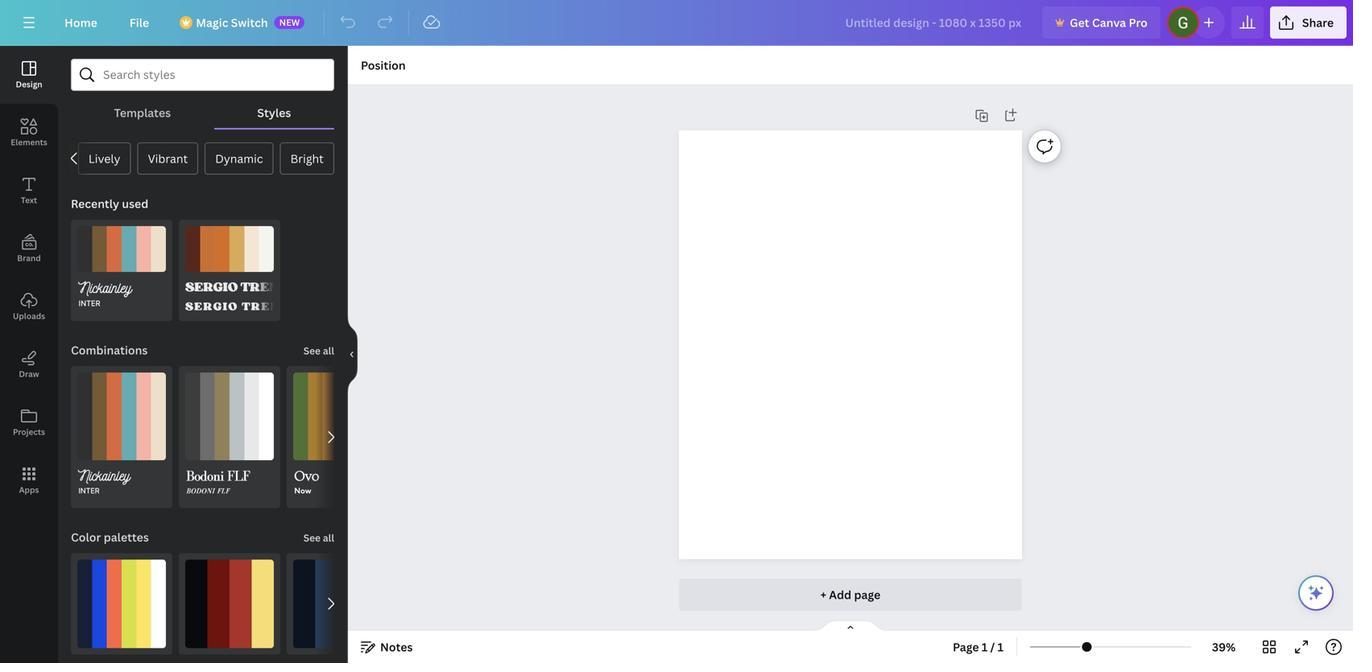 Task type: locate. For each thing, give the bounding box(es) containing it.
see all
[[303, 344, 334, 358], [303, 532, 334, 545]]

sergio trendy sergio trendy
[[185, 279, 299, 313]]

see all left hide image
[[303, 344, 334, 358]]

39% button
[[1198, 635, 1250, 660]]

0 vertical spatial see all
[[303, 344, 334, 358]]

0 vertical spatial see
[[303, 344, 321, 358]]

page
[[854, 588, 881, 603]]

1 vertical spatial all
[[323, 532, 334, 545]]

design button
[[0, 46, 58, 104]]

all up apply "midnight moon" style image
[[323, 532, 334, 545]]

brand
[[17, 253, 41, 264]]

Search styles search field
[[103, 60, 302, 90]]

elements
[[11, 137, 47, 148]]

2 see all from the top
[[303, 532, 334, 545]]

all
[[323, 344, 334, 358], [323, 532, 334, 545]]

1 right /
[[998, 640, 1004, 655]]

hide image
[[347, 316, 358, 393]]

all left hide image
[[323, 344, 334, 358]]

share
[[1302, 15, 1334, 30]]

brand button
[[0, 220, 58, 278]]

see
[[303, 344, 321, 358], [303, 532, 321, 545]]

recently
[[71, 196, 119, 211]]

dynamic button
[[205, 143, 274, 175]]

see all button for combinations
[[302, 334, 336, 366]]

see all for color palettes
[[303, 532, 334, 545]]

apply "outback flower" style image
[[185, 560, 274, 649]]

0 vertical spatial see all button
[[302, 334, 336, 366]]

1 see all button from the top
[[302, 334, 336, 366]]

1 vertical spatial sergio
[[185, 300, 238, 313]]

combinations
[[71, 343, 148, 358]]

draw
[[19, 369, 39, 380]]

0 vertical spatial all
[[323, 344, 334, 358]]

see all button left hide image
[[302, 334, 336, 366]]

1 vertical spatial see all button
[[302, 522, 336, 554]]

home link
[[52, 6, 110, 39]]

1 vertical spatial see
[[303, 532, 321, 545]]

1 left /
[[982, 640, 988, 655]]

1 see from the top
[[303, 344, 321, 358]]

canva assistant image
[[1306, 584, 1326, 603]]

color palettes
[[71, 530, 149, 545]]

draw button
[[0, 336, 58, 394]]

apps
[[19, 485, 39, 496]]

bright button
[[280, 143, 334, 175]]

2 see from the top
[[303, 532, 321, 545]]

sergio
[[185, 279, 238, 295], [185, 300, 238, 313]]

+ add page
[[821, 588, 881, 603]]

position button
[[354, 52, 412, 78]]

recently used
[[71, 196, 148, 211]]

see all button up apply "midnight moon" style image
[[302, 522, 336, 554]]

1 horizontal spatial 1
[[998, 640, 1004, 655]]

text button
[[0, 162, 58, 220]]

1
[[982, 640, 988, 655], [998, 640, 1004, 655]]

design
[[16, 79, 42, 90]]

get canva pro
[[1070, 15, 1148, 30]]

styles
[[257, 105, 291, 120]]

get canva pro button
[[1042, 6, 1161, 39]]

trendy
[[241, 279, 298, 295], [242, 300, 299, 313]]

1 all from the top
[[323, 344, 334, 358]]

see all up apply "midnight moon" style image
[[303, 532, 334, 545]]

templates button
[[71, 97, 214, 128]]

2 see all button from the top
[[302, 522, 336, 554]]

1 vertical spatial see all
[[303, 532, 334, 545]]

39%
[[1212, 640, 1236, 655]]

+ add page button
[[679, 579, 1022, 611]]

home
[[64, 15, 97, 30]]

1 see all from the top
[[303, 344, 334, 358]]

Design title text field
[[832, 6, 1036, 39]]

uploads
[[13, 311, 45, 322]]

2 all from the top
[[323, 532, 334, 545]]

text
[[21, 195, 37, 206]]

0 horizontal spatial 1
[[982, 640, 988, 655]]

share button
[[1270, 6, 1347, 39]]

color palettes button
[[69, 522, 150, 554]]

apps button
[[0, 452, 58, 510]]

see up apply "midnight moon" style image
[[303, 532, 321, 545]]

used
[[122, 196, 148, 211]]

templates
[[114, 105, 171, 120]]

see all button
[[302, 334, 336, 366], [302, 522, 336, 554]]

apply "neon noise" style image
[[77, 560, 166, 649]]

position
[[361, 58, 406, 73]]

0 vertical spatial sergio
[[185, 279, 238, 295]]

page 1 / 1
[[953, 640, 1004, 655]]

color
[[71, 530, 101, 545]]

vibrant button
[[137, 143, 198, 175]]

see left hide image
[[303, 344, 321, 358]]



Task type: describe. For each thing, give the bounding box(es) containing it.
/
[[990, 640, 995, 655]]

lively button
[[78, 143, 131, 175]]

notes
[[380, 640, 413, 655]]

page
[[953, 640, 979, 655]]

1 1 from the left
[[982, 640, 988, 655]]

canva
[[1092, 15, 1126, 30]]

styles button
[[214, 97, 334, 128]]

projects button
[[0, 394, 58, 452]]

magic
[[196, 15, 228, 30]]

2 1 from the left
[[998, 640, 1004, 655]]

vibrant
[[148, 151, 188, 166]]

+
[[821, 588, 826, 603]]

2 sergio from the top
[[185, 300, 238, 313]]

add
[[829, 588, 851, 603]]

pro
[[1129, 15, 1148, 30]]

file
[[129, 15, 149, 30]]

all for combinations
[[323, 344, 334, 358]]

show pages image
[[812, 620, 889, 633]]

1 sergio from the top
[[185, 279, 238, 295]]

new
[[279, 16, 300, 28]]

get
[[1070, 15, 1089, 30]]

see for combinations
[[303, 344, 321, 358]]

combinations button
[[69, 334, 149, 366]]

file button
[[117, 6, 162, 39]]

projects
[[13, 427, 45, 438]]

apply "midnight moon" style image
[[293, 560, 382, 649]]

main menu bar
[[0, 0, 1353, 46]]

switch
[[231, 15, 268, 30]]

palettes
[[104, 530, 149, 545]]

side panel tab list
[[0, 46, 58, 510]]

see all button for color palettes
[[302, 522, 336, 554]]

see all for combinations
[[303, 344, 334, 358]]

notes button
[[354, 635, 419, 660]]

0 vertical spatial trendy
[[241, 279, 298, 295]]

magic switch
[[196, 15, 268, 30]]

1 vertical spatial trendy
[[242, 300, 299, 313]]

elements button
[[0, 104, 58, 162]]

uploads button
[[0, 278, 58, 336]]

lively
[[89, 151, 120, 166]]

all for color palettes
[[323, 532, 334, 545]]

bright
[[290, 151, 324, 166]]

see for color palettes
[[303, 532, 321, 545]]

dynamic
[[215, 151, 263, 166]]



Task type: vqa. For each thing, say whether or not it's contained in the screenshot.
learn
no



